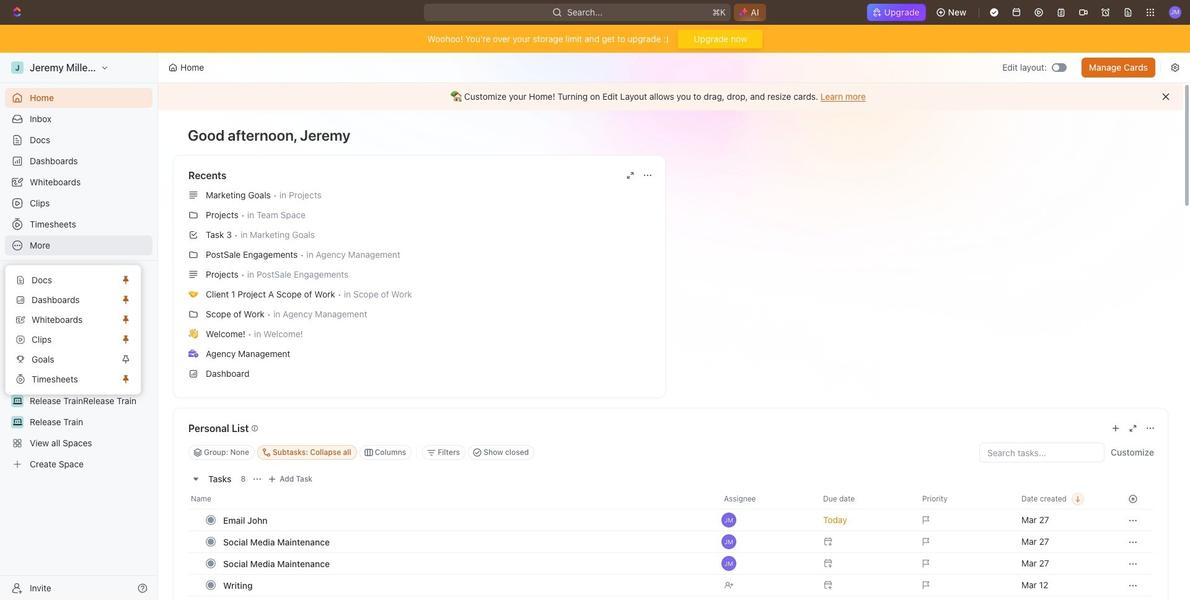 Task type: describe. For each thing, give the bounding box(es) containing it.
sidebar navigation
[[0, 53, 158, 600]]

tree inside sidebar navigation
[[5, 307, 153, 474]]

business time image
[[188, 350, 198, 358]]



Task type: locate. For each thing, give the bounding box(es) containing it.
alert
[[158, 83, 1184, 110]]

Search tasks... text field
[[980, 443, 1104, 462]]

tree
[[5, 307, 153, 474]]



Task type: vqa. For each thing, say whether or not it's contained in the screenshot.
space, , element
no



